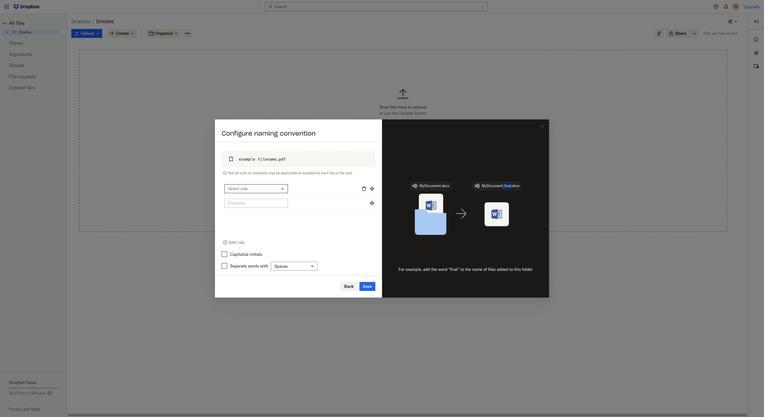 Task type: describe. For each thing, give the bounding box(es) containing it.
when
[[242, 150, 255, 156]]

here
[[399, 105, 407, 109]]

request
[[369, 184, 385, 189]]

upload,
[[413, 105, 427, 109]]

dropbox for dropbox / emotes
[[71, 19, 91, 24]]

mydocument
[[482, 184, 503, 188]]

save button
[[359, 282, 375, 291]]

folder permissions image
[[271, 171, 276, 175]]

for
[[399, 267, 405, 272]]

1 horizontal spatial the
[[431, 267, 437, 272]]

filename.pdf
[[258, 157, 286, 162]]

files for request
[[386, 184, 394, 189]]

capitalize
[[230, 252, 249, 257]]

deleted files
[[9, 85, 35, 91]]

signatures link
[[9, 49, 58, 60]]

file requests link
[[9, 71, 58, 82]]

dropbox / emotes
[[71, 19, 114, 24]]

and for legal
[[23, 407, 30, 412]]

"final"
[[448, 267, 459, 272]]

1 horizontal spatial you
[[712, 31, 717, 35]]

1 vertical spatial this
[[424, 200, 431, 205]]

emotes link
[[11, 29, 62, 35]]

select rule
[[228, 186, 248, 191]]

file
[[9, 74, 17, 79]]

be inside more ways to add content element
[[400, 184, 404, 189]]

gb
[[31, 391, 36, 395]]

each
[[321, 171, 329, 175]]

only inside dialog
[[242, 172, 248, 175]]

may
[[269, 171, 275, 175]]

import
[[369, 169, 382, 173]]

not all rules or metadata may be applicable or available to each file or file type.
[[228, 171, 353, 175]]

words
[[248, 264, 259, 269]]

global header element
[[0, 0, 764, 14]]

legal
[[31, 407, 40, 412]]

files for all
[[16, 20, 25, 26]]

privacy and legal link
[[9, 407, 67, 412]]

select rule button
[[222, 182, 375, 197]]

configure
[[222, 129, 252, 137]]

not
[[228, 171, 234, 175]]

example
[[239, 157, 255, 162]]

and for manage
[[381, 200, 389, 205]]

all
[[235, 171, 239, 175]]

Filename text field
[[228, 200, 285, 206]]

with
[[260, 264, 268, 269]]

requests
[[18, 74, 36, 79]]

spaces
[[274, 264, 288, 269]]

access
[[369, 153, 383, 158]]

button
[[415, 111, 427, 116]]

rules
[[240, 171, 247, 175]]

separate words with
[[230, 264, 268, 269]]

rename them to
[[254, 196, 289, 202]]

example filename.pdf
[[239, 157, 286, 162]]

Select rule button
[[224, 184, 288, 193]]

naming
[[254, 129, 278, 137]]

privacy
[[9, 407, 22, 412]]

share and manage access to this folder
[[369, 200, 443, 205]]

mydocument _final .docx
[[482, 184, 520, 188]]

shared
[[9, 63, 24, 68]]

shared link
[[9, 60, 58, 71]]

all
[[9, 20, 15, 26]]

the for add
[[465, 267, 471, 272]]

files are added to
[[256, 150, 293, 156]]

them
[[272, 196, 283, 202]]

upgrade
[[744, 4, 760, 9]]

capitalize initials
[[230, 252, 262, 257]]

files up example filename.pdf
[[256, 150, 265, 156]]

add rule button
[[222, 239, 244, 246]]

/
[[92, 19, 95, 24]]

initials
[[250, 252, 262, 257]]

name
[[472, 267, 482, 272]]

0 horizontal spatial added
[[274, 150, 288, 156]]

word
[[438, 267, 447, 272]]

files for drop
[[390, 105, 398, 109]]

the for here
[[392, 111, 398, 116]]

'upload'
[[399, 111, 414, 116]]

all files
[[9, 20, 25, 26]]

share button
[[666, 29, 690, 38]]

signatures
[[9, 52, 32, 57]]

back
[[344, 284, 354, 289]]

open details pane image
[[753, 18, 760, 25]]

rename
[[254, 196, 271, 202]]

mydocument.docx
[[419, 184, 449, 188]]

or right rules
[[248, 171, 251, 175]]

2 horizontal spatial added
[[497, 267, 508, 272]]

or inside drop files here to upload, or use the 'upload' button
[[380, 111, 383, 116]]

open information panel image
[[753, 36, 760, 43]]

to inside drop files here to upload, or use the 'upload' button
[[408, 105, 412, 109]]

photos
[[9, 40, 23, 46]]

select
[[228, 186, 239, 191]]



Task type: locate. For each thing, give the bounding box(es) containing it.
available
[[302, 171, 316, 175]]

this inside dialog
[[514, 267, 521, 272]]

access
[[727, 31, 737, 35], [261, 172, 270, 175], [406, 200, 418, 205]]

privacy and legal
[[9, 407, 40, 412]]

separate
[[230, 264, 247, 269]]

share for share and manage access to this folder
[[369, 200, 380, 205]]

dropbox up 28.57 on the bottom
[[9, 380, 25, 385]]

add
[[229, 240, 236, 245]]

or left available
[[298, 171, 301, 175]]

file
[[329, 171, 334, 175], [339, 171, 344, 175]]

be right folder permissions icon
[[276, 171, 280, 175]]

2 vertical spatial this
[[514, 267, 521, 272]]

1 vertical spatial you
[[249, 172, 253, 175]]

more ways to add content element
[[356, 138, 451, 214]]

open activity image
[[753, 63, 760, 70]]

be
[[276, 171, 280, 175], [400, 184, 404, 189]]

add left content
[[405, 139, 412, 144]]

the left name
[[465, 267, 471, 272]]

applicable
[[281, 171, 297, 175]]

or right each
[[335, 171, 338, 175]]

dropbox for dropbox basic
[[9, 380, 25, 385]]

have inside dialog
[[254, 172, 260, 175]]

open pinned items image
[[753, 50, 760, 56]]

0 vertical spatial added
[[274, 150, 288, 156]]

convention
[[280, 129, 316, 137]]

1 horizontal spatial share
[[675, 31, 687, 36]]

Spaces button
[[271, 262, 318, 271]]

Folder name text field
[[253, 161, 372, 167]]

0 vertical spatial and
[[381, 200, 389, 205]]

are
[[266, 150, 273, 156]]

0 vertical spatial share
[[675, 31, 687, 36]]

type.
[[345, 171, 353, 175]]

be down import button
[[400, 184, 404, 189]]

1 vertical spatial only
[[242, 172, 248, 175]]

1 horizontal spatial and
[[381, 200, 389, 205]]

files for deleted
[[27, 85, 35, 91]]

manage
[[390, 200, 405, 205]]

rule
[[241, 186, 248, 191], [237, 240, 244, 245]]

and left legal
[[23, 407, 30, 412]]

1 horizontal spatial access
[[406, 200, 418, 205]]

dropbox link
[[71, 18, 91, 25]]

0 vertical spatial access
[[727, 31, 737, 35]]

0 horizontal spatial access
[[261, 172, 270, 175]]

1 horizontal spatial of
[[483, 267, 487, 272]]

and left manage on the top right
[[381, 200, 389, 205]]

ways
[[389, 139, 399, 144]]

add inside more ways to add content element
[[405, 139, 412, 144]]

1 horizontal spatial added
[[405, 184, 417, 189]]

use
[[384, 111, 391, 116]]

0 vertical spatial add
[[405, 139, 412, 144]]

only
[[704, 31, 711, 35], [242, 172, 248, 175]]

2
[[28, 391, 30, 395]]

you inside dialog
[[249, 172, 253, 175]]

added inside more ways to add content element
[[405, 184, 417, 189]]

share inside button
[[675, 31, 687, 36]]

0 horizontal spatial the
[[392, 111, 398, 116]]

all files tree
[[1, 19, 67, 36]]

only you have access inside dialog
[[242, 172, 270, 175]]

1 vertical spatial access
[[261, 172, 270, 175]]

added right name
[[497, 267, 508, 272]]

1 vertical spatial rule
[[237, 240, 244, 245]]

configure naming convention
[[222, 129, 316, 137]]

1 horizontal spatial only you have access
[[704, 31, 737, 35]]

file left type.
[[339, 171, 344, 175]]

1 horizontal spatial only
[[704, 31, 711, 35]]

create
[[222, 129, 243, 137]]

0 vertical spatial of
[[483, 267, 487, 272]]

0 horizontal spatial only you have access
[[242, 172, 270, 175]]

0 vertical spatial only you have access
[[704, 31, 737, 35]]

0 horizontal spatial share
[[369, 200, 380, 205]]

more
[[379, 139, 389, 144]]

deleted files link
[[9, 82, 58, 93]]

all files link
[[9, 19, 67, 28]]

add
[[405, 139, 412, 144], [423, 267, 430, 272]]

0 vertical spatial rule
[[241, 186, 248, 191]]

upgrade link
[[744, 4, 760, 9]]

of right name
[[483, 267, 487, 272]]

_final
[[503, 184, 511, 188]]

be inside dialog
[[276, 171, 280, 175]]

rule for select rule
[[241, 186, 248, 191]]

automated
[[245, 129, 280, 137]]

photos link
[[9, 38, 58, 49]]

2 file from the left
[[339, 171, 344, 175]]

for example, add the word "final" to the name of files added to this folder
[[399, 267, 533, 272]]

create automated folder
[[222, 129, 301, 137]]

access button
[[357, 150, 450, 161]]

drop
[[379, 105, 389, 109]]

1 horizontal spatial add
[[423, 267, 430, 272]]

folder
[[282, 129, 301, 137], [430, 184, 441, 189], [432, 200, 443, 205], [522, 267, 533, 272]]

1 vertical spatial dropbox
[[9, 380, 25, 385]]

add inside dialog
[[423, 267, 430, 272]]

1 vertical spatial have
[[254, 172, 260, 175]]

back button
[[341, 282, 357, 291]]

rule for add rule
[[237, 240, 244, 245]]

files inside more ways to add content element
[[386, 184, 394, 189]]

file requests
[[9, 74, 36, 79]]

0 vertical spatial emotes
[[96, 19, 114, 24]]

1 horizontal spatial have
[[718, 31, 726, 35]]

kb
[[19, 391, 23, 395]]

dropbox basic
[[9, 380, 37, 385]]

28.57
[[9, 391, 18, 395]]

add rule
[[229, 240, 244, 245]]

files right 'request'
[[386, 184, 394, 189]]

0 horizontal spatial and
[[23, 407, 30, 412]]

dropbox left the /
[[71, 19, 91, 24]]

0 vertical spatial be
[[276, 171, 280, 175]]

1 vertical spatial of
[[24, 391, 27, 395]]

access inside more ways to add content element
[[406, 200, 418, 205]]

0 horizontal spatial only
[[242, 172, 248, 175]]

you
[[712, 31, 717, 35], [249, 172, 253, 175]]

file right each
[[329, 171, 334, 175]]

or
[[380, 111, 383, 116], [248, 171, 251, 175], [298, 171, 301, 175], [335, 171, 338, 175]]

0 horizontal spatial of
[[24, 391, 27, 395]]

import button
[[357, 166, 450, 177]]

emotes right the /
[[96, 19, 114, 24]]

used
[[37, 391, 45, 395]]

dropbox logo - go to the homepage image
[[11, 2, 41, 11]]

emotes
[[96, 19, 114, 24], [19, 30, 31, 34]]

rule right select
[[241, 186, 248, 191]]

then
[[242, 196, 253, 202]]

1 vertical spatial and
[[23, 407, 30, 412]]

0 horizontal spatial file
[[329, 171, 334, 175]]

0 vertical spatial have
[[718, 31, 726, 35]]

1 horizontal spatial dropbox
[[71, 19, 91, 24]]

0 horizontal spatial add
[[405, 139, 412, 144]]

of inside dialog
[[483, 267, 487, 272]]

0 vertical spatial dropbox
[[71, 19, 91, 24]]

emotes down all files
[[19, 30, 31, 34]]

rule right add
[[237, 240, 244, 245]]

1 horizontal spatial be
[[400, 184, 404, 189]]

example,
[[406, 267, 422, 272]]

0 horizontal spatial be
[[276, 171, 280, 175]]

the left word
[[431, 267, 437, 272]]

added up the share and manage access to this folder
[[405, 184, 417, 189]]

files right "all"
[[16, 20, 25, 26]]

files
[[16, 20, 25, 26], [27, 85, 35, 91], [390, 105, 398, 109], [256, 150, 265, 156], [386, 184, 394, 189], [488, 267, 496, 272]]

.docx
[[511, 184, 520, 188]]

0 horizontal spatial emotes
[[19, 30, 31, 34]]

the inside drop files here to upload, or use the 'upload' button
[[392, 111, 398, 116]]

1 file from the left
[[329, 171, 334, 175]]

1 vertical spatial add
[[423, 267, 430, 272]]

the right use
[[392, 111, 398, 116]]

files inside drop files here to upload, or use the 'upload' button
[[390, 105, 398, 109]]

share
[[675, 31, 687, 36], [369, 200, 380, 205]]

add right the example,
[[423, 267, 430, 272]]

metadata
[[252, 171, 268, 175]]

this
[[423, 184, 429, 189], [424, 200, 431, 205], [514, 267, 521, 272]]

content
[[413, 139, 428, 144]]

files up use
[[390, 105, 398, 109]]

1 vertical spatial added
[[405, 184, 417, 189]]

and inside more ways to add content element
[[381, 200, 389, 205]]

basic
[[26, 380, 37, 385]]

more ways to add content
[[379, 139, 428, 144]]

28.57 kb of 2 gb used
[[9, 391, 45, 395]]

1 horizontal spatial emotes
[[96, 19, 114, 24]]

drop files here to upload, or use the 'upload' button
[[379, 105, 427, 116]]

share for share
[[675, 31, 687, 36]]

the
[[392, 111, 398, 116], [431, 267, 437, 272], [465, 267, 471, 272]]

2 horizontal spatial access
[[727, 31, 737, 35]]

dialog
[[215, 119, 549, 298]]

files inside the all files link
[[16, 20, 25, 26]]

0 horizontal spatial you
[[249, 172, 253, 175]]

1 vertical spatial be
[[400, 184, 404, 189]]

0 horizontal spatial dropbox
[[9, 380, 25, 385]]

2 vertical spatial added
[[497, 267, 508, 272]]

emotes inside all files "tree"
[[19, 30, 31, 34]]

2 vertical spatial access
[[406, 200, 418, 205]]

and
[[381, 200, 389, 205], [23, 407, 30, 412]]

files inside deleted files link
[[27, 85, 35, 91]]

1 horizontal spatial file
[[339, 171, 344, 175]]

dialog containing create automated folder
[[215, 119, 549, 298]]

0 vertical spatial only
[[704, 31, 711, 35]]

access inside dialog
[[261, 172, 270, 175]]

share inside more ways to add content element
[[369, 200, 380, 205]]

1 vertical spatial only you have access
[[242, 172, 270, 175]]

or left use
[[380, 111, 383, 116]]

files down file requests link on the top of page
[[27, 85, 35, 91]]

added up filename.pdf at left
[[274, 150, 288, 156]]

1 vertical spatial emotes
[[19, 30, 31, 34]]

request files to be added to this folder
[[369, 184, 441, 189]]

get more space image
[[46, 390, 53, 397]]

2 horizontal spatial the
[[465, 267, 471, 272]]

0 vertical spatial you
[[712, 31, 717, 35]]

save
[[363, 284, 372, 289]]

0 vertical spatial this
[[423, 184, 429, 189]]

1 vertical spatial share
[[369, 200, 380, 205]]

of left '2'
[[24, 391, 27, 395]]

0 horizontal spatial have
[[254, 172, 260, 175]]

files right name
[[488, 267, 496, 272]]

only you have access
[[704, 31, 737, 35], [242, 172, 270, 175]]



Task type: vqa. For each thing, say whether or not it's contained in the screenshot.
the topmost access
yes



